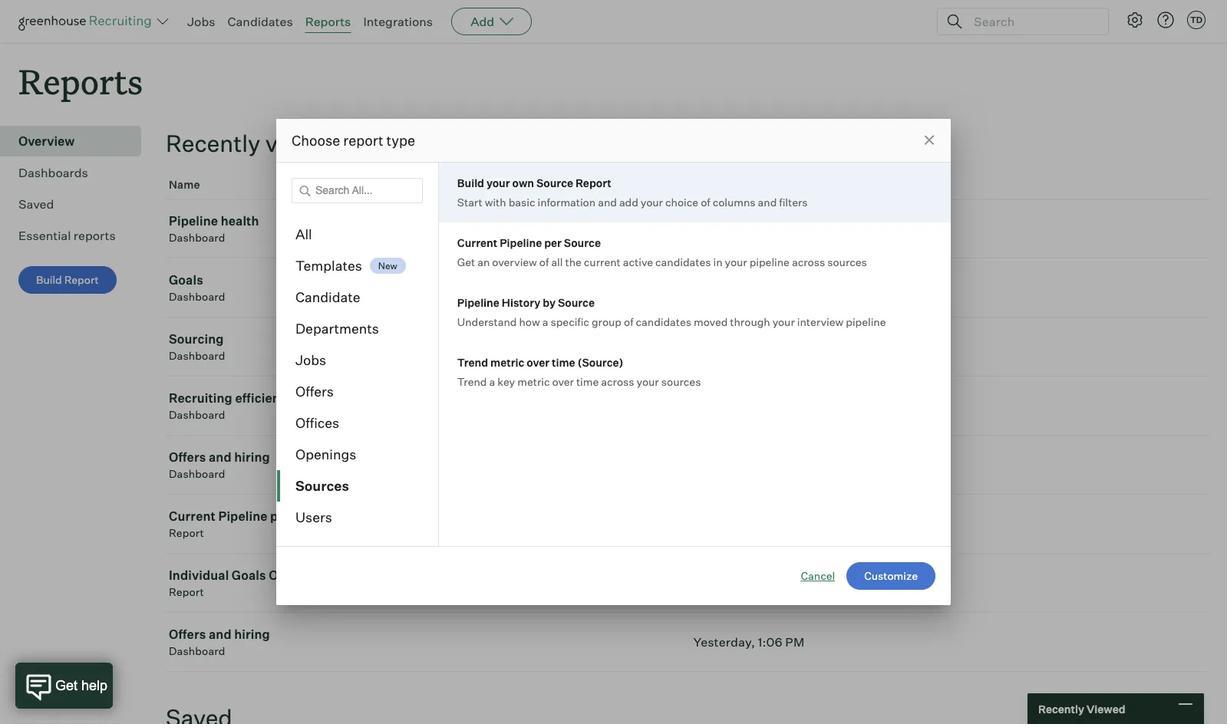 Task type: describe. For each thing, give the bounding box(es) containing it.
jobs link
[[187, 14, 215, 29]]

your inside pipeline history by source understand how a specific group of candidates moved through your interview pipeline
[[773, 316, 795, 329]]

2 dashboard from the top
[[169, 290, 225, 303]]

time
[[300, 568, 332, 584]]

1 offers and hiring dashboard from the top
[[169, 450, 270, 481]]

add button
[[452, 8, 532, 35]]

pm for yesterday, 1:06 pm
[[786, 635, 805, 650]]

history
[[502, 296, 541, 309]]

your up with
[[487, 177, 510, 190]]

0 horizontal spatial time
[[552, 356, 575, 369]]

source for current pipeline per source get an overview of all the current active candidates in your pipeline across sources
[[564, 236, 601, 250]]

build report button
[[18, 267, 116, 294]]

of inside build your own source report start with basic information and add your choice of columns and filters
[[701, 196, 711, 209]]

trend metric over time (source) trend a key metric over time across your sources
[[457, 356, 701, 388]]

5 dashboard from the top
[[169, 468, 225, 481]]

recruiting efficiency dashboard
[[169, 391, 294, 422]]

your right add
[[641, 196, 663, 209]]

by
[[543, 296, 556, 309]]

pipeline health dashboard
[[169, 214, 259, 244]]

of inside current pipeline per source get an overview of all the current active candidates in your pipeline across sources
[[540, 256, 549, 269]]

recently viewed
[[1039, 703, 1126, 716]]

how
[[519, 316, 540, 329]]

reports
[[74, 228, 116, 244]]

overview
[[492, 256, 537, 269]]

build for build your own source report start with basic information and add your choice of columns and filters
[[457, 177, 484, 190]]

0 vertical spatial metric
[[491, 356, 525, 369]]

choose report type dialog
[[276, 119, 951, 606]]

group
[[592, 316, 622, 329]]

2 hiring from the top
[[234, 627, 270, 643]]

per for current pipeline per source get an overview of all the current active candidates in your pipeline across sources
[[544, 236, 562, 250]]

0 horizontal spatial reports
[[18, 58, 143, 104]]

source for build your own source report start with basic information and add your choice of columns and filters
[[537, 177, 573, 190]]

and down recruiting efficiency dashboard at the left bottom
[[209, 450, 232, 465]]

moved
[[694, 316, 728, 329]]

0 horizontal spatial jobs
[[187, 14, 215, 29]]

0 horizontal spatial over
[[527, 356, 550, 369]]

candidates inside current pipeline per source get an overview of all the current active candidates in your pipeline across sources
[[656, 256, 711, 269]]

today,
[[694, 221, 733, 237]]

own
[[512, 177, 534, 190]]

users
[[296, 509, 332, 526]]

overview link
[[18, 132, 135, 151]]

the
[[565, 256, 582, 269]]

current pipeline per source get an overview of all the current active candidates in your pipeline across sources
[[457, 236, 867, 269]]

efficiency
[[235, 391, 294, 406]]

build for build report
[[36, 273, 62, 286]]

with
[[485, 196, 506, 209]]

across inside current pipeline per source get an overview of all the current active candidates in your pipeline across sources
[[792, 256, 825, 269]]

per for current pipeline per source report
[[270, 509, 291, 524]]

sourcing
[[169, 332, 224, 347]]

goals dashboard
[[169, 273, 225, 303]]

td button
[[1188, 11, 1206, 29]]

specific
[[551, 316, 590, 329]]

individual goals over time report
[[169, 568, 332, 599]]

of inside pipeline history by source understand how a specific group of candidates moved through your interview pipeline
[[624, 316, 634, 329]]

candidates
[[228, 14, 293, 29]]

and down individual goals over time report
[[209, 627, 232, 643]]

departments
[[296, 320, 379, 337]]

1:43
[[736, 221, 760, 237]]

recruiting
[[169, 391, 233, 406]]

cancel
[[801, 570, 835, 583]]

name
[[169, 178, 200, 191]]

recently for recently viewed
[[1039, 703, 1085, 716]]

individual
[[169, 568, 229, 584]]

type
[[387, 132, 415, 149]]

all
[[296, 226, 312, 243]]

new
[[378, 260, 398, 272]]

Search text field
[[970, 10, 1095, 33]]

pipeline inside pipeline history by source understand how a specific group of candidates moved through your interview pipeline
[[457, 296, 500, 309]]

choose
[[292, 132, 340, 149]]

1 horizontal spatial over
[[552, 375, 574, 388]]

key
[[498, 375, 515, 388]]

1 hiring from the top
[[234, 450, 270, 465]]

interview
[[798, 316, 844, 329]]

viewed
[[1087, 703, 1126, 716]]

0 vertical spatial reports
[[305, 14, 351, 29]]

Search All... text field
[[292, 178, 423, 203]]

choice
[[666, 196, 699, 209]]

configure image
[[1126, 11, 1145, 29]]

pipeline history by source understand how a specific group of candidates moved through your interview pipeline
[[457, 296, 886, 329]]

report for current pipeline per source
[[169, 527, 204, 540]]

pipeline inside pipeline health dashboard
[[169, 214, 218, 229]]

in
[[714, 256, 723, 269]]

templates
[[296, 257, 362, 274]]

add
[[471, 14, 495, 29]]



Task type: locate. For each thing, give the bounding box(es) containing it.
source inside current pipeline per source report
[[293, 509, 336, 524]]

(source)
[[578, 356, 624, 369]]

1 vertical spatial offers and hiring dashboard
[[169, 627, 270, 658]]

a for specific
[[543, 316, 548, 329]]

0 vertical spatial over
[[527, 356, 550, 369]]

1 horizontal spatial pipeline
[[846, 316, 886, 329]]

start
[[457, 196, 483, 209]]

0 horizontal spatial sources
[[662, 375, 701, 388]]

recently left viewed
[[1039, 703, 1085, 716]]

your down pipeline history by source understand how a specific group of candidates moved through your interview pipeline at the top
[[637, 375, 659, 388]]

1 vertical spatial over
[[552, 375, 574, 388]]

candidates link
[[228, 14, 293, 29]]

0 horizontal spatial pipeline
[[750, 256, 790, 269]]

sources up interview
[[828, 256, 867, 269]]

1 vertical spatial pipeline
[[846, 316, 886, 329]]

candidates inside pipeline history by source understand how a specific group of candidates moved through your interview pipeline
[[636, 316, 692, 329]]

offers inside choose report type dialog
[[296, 383, 334, 400]]

jobs
[[187, 14, 215, 29], [296, 352, 326, 368]]

1 vertical spatial reports
[[18, 58, 143, 104]]

4 dashboard from the top
[[169, 409, 225, 422]]

build your own source report start with basic information and add your choice of columns and filters
[[457, 177, 808, 209]]

filters
[[779, 196, 808, 209]]

build report
[[36, 273, 99, 286]]

today, 1:43 pm
[[694, 221, 782, 237]]

2 horizontal spatial of
[[701, 196, 711, 209]]

a left key
[[489, 375, 495, 388]]

build
[[457, 177, 484, 190], [36, 273, 62, 286]]

over
[[269, 568, 298, 584]]

across
[[792, 256, 825, 269], [601, 375, 635, 388]]

pipeline up individual goals over time report
[[218, 509, 268, 524]]

report inside current pipeline per source report
[[169, 527, 204, 540]]

your right in
[[725, 256, 748, 269]]

report inside build your own source report start with basic information and add your choice of columns and filters
[[576, 177, 612, 190]]

offers
[[296, 383, 334, 400], [169, 450, 206, 465], [169, 627, 206, 643]]

1 vertical spatial time
[[576, 375, 599, 388]]

offers and hiring dashboard down recruiting efficiency dashboard at the left bottom
[[169, 450, 270, 481]]

1 vertical spatial hiring
[[234, 627, 270, 643]]

0 vertical spatial offers
[[296, 383, 334, 400]]

0 horizontal spatial goals
[[169, 273, 203, 288]]

current for current pipeline per source get an overview of all the current active candidates in your pipeline across sources
[[457, 236, 498, 250]]

source inside pipeline history by source understand how a specific group of candidates moved through your interview pipeline
[[558, 296, 595, 309]]

0 vertical spatial a
[[543, 316, 548, 329]]

customize
[[865, 570, 918, 583]]

0 vertical spatial per
[[544, 236, 562, 250]]

time
[[552, 356, 575, 369], [576, 375, 599, 388]]

0 horizontal spatial per
[[270, 509, 291, 524]]

source up the
[[564, 236, 601, 250]]

1 horizontal spatial jobs
[[296, 352, 326, 368]]

source up information
[[537, 177, 573, 190]]

of right group
[[624, 316, 634, 329]]

0 horizontal spatial pm
[[762, 221, 782, 237]]

hiring
[[234, 450, 270, 465], [234, 627, 270, 643]]

1 horizontal spatial across
[[792, 256, 825, 269]]

across up interview
[[792, 256, 825, 269]]

report inside button
[[64, 273, 99, 286]]

3 dashboard from the top
[[169, 349, 225, 362]]

metric right key
[[518, 375, 550, 388]]

0 vertical spatial goals
[[169, 273, 203, 288]]

pm for today, 1:43 pm
[[762, 221, 782, 237]]

sources
[[296, 478, 349, 494]]

1 horizontal spatial sources
[[828, 256, 867, 269]]

current pipeline per source report
[[169, 509, 336, 540]]

0 vertical spatial candidates
[[656, 256, 711, 269]]

openings
[[296, 446, 356, 463]]

offers and hiring dashboard down individual goals over time report
[[169, 627, 270, 658]]

dashboards link
[[18, 164, 135, 182]]

dashboard
[[169, 231, 225, 244], [169, 290, 225, 303], [169, 349, 225, 362], [169, 409, 225, 422], [169, 468, 225, 481], [169, 645, 225, 658]]

jobs left candidates link
[[187, 14, 215, 29]]

and left add
[[598, 196, 617, 209]]

0 horizontal spatial a
[[489, 375, 495, 388]]

per inside current pipeline per source get an overview of all the current active candidates in your pipeline across sources
[[544, 236, 562, 250]]

trend
[[457, 356, 488, 369], [457, 375, 487, 388]]

offers and hiring dashboard
[[169, 450, 270, 481], [169, 627, 270, 658]]

0 horizontal spatial across
[[601, 375, 635, 388]]

sourcing dashboard
[[169, 332, 225, 362]]

current inside current pipeline per source report
[[169, 509, 216, 524]]

source inside build your own source report start with basic information and add your choice of columns and filters
[[537, 177, 573, 190]]

viewed
[[265, 129, 341, 158]]

1 vertical spatial pm
[[786, 635, 805, 650]]

0 horizontal spatial of
[[540, 256, 549, 269]]

1 vertical spatial per
[[270, 509, 291, 524]]

per up all at top left
[[544, 236, 562, 250]]

pipeline down 1:43
[[750, 256, 790, 269]]

source up specific
[[558, 296, 595, 309]]

1 dashboard from the top
[[169, 231, 225, 244]]

saved link
[[18, 195, 135, 214]]

dashboard down health
[[169, 231, 225, 244]]

source inside current pipeline per source get an overview of all the current active candidates in your pipeline across sources
[[564, 236, 601, 250]]

a
[[543, 316, 548, 329], [489, 375, 495, 388]]

1 trend from the top
[[457, 356, 488, 369]]

candidates left the moved
[[636, 316, 692, 329]]

pipeline inside current pipeline per source get an overview of all the current active candidates in your pipeline across sources
[[750, 256, 790, 269]]

goals down pipeline health dashboard
[[169, 273, 203, 288]]

pipeline inside current pipeline per source report
[[218, 509, 268, 524]]

recently viewed
[[166, 129, 341, 158]]

your
[[487, 177, 510, 190], [641, 196, 663, 209], [725, 256, 748, 269], [773, 316, 795, 329], [637, 375, 659, 388]]

1 vertical spatial metric
[[518, 375, 550, 388]]

pipeline inside pipeline history by source understand how a specific group of candidates moved through your interview pipeline
[[846, 316, 886, 329]]

active
[[623, 256, 653, 269]]

1 horizontal spatial recently
[[1039, 703, 1085, 716]]

0 vertical spatial across
[[792, 256, 825, 269]]

pipeline right interview
[[846, 316, 886, 329]]

0 vertical spatial of
[[701, 196, 711, 209]]

sources down the moved
[[662, 375, 701, 388]]

0 vertical spatial jobs
[[187, 14, 215, 29]]

0 vertical spatial sources
[[828, 256, 867, 269]]

1 vertical spatial a
[[489, 375, 495, 388]]

pipeline for interview
[[846, 316, 886, 329]]

over right key
[[552, 375, 574, 388]]

report
[[343, 132, 384, 149]]

1 vertical spatial build
[[36, 273, 62, 286]]

pipeline up understand
[[457, 296, 500, 309]]

0 vertical spatial trend
[[457, 356, 488, 369]]

1 vertical spatial current
[[169, 509, 216, 524]]

source for pipeline history by source understand how a specific group of candidates moved through your interview pipeline
[[558, 296, 595, 309]]

health
[[221, 214, 259, 229]]

per left 'users'
[[270, 509, 291, 524]]

pm right 1:43
[[762, 221, 782, 237]]

information
[[538, 196, 596, 209]]

dashboard down sourcing
[[169, 349, 225, 362]]

candidates
[[656, 256, 711, 269], [636, 316, 692, 329]]

0 vertical spatial recently
[[166, 129, 261, 158]]

1:06
[[758, 635, 783, 650]]

1 horizontal spatial per
[[544, 236, 562, 250]]

0 horizontal spatial recently
[[166, 129, 261, 158]]

2 vertical spatial of
[[624, 316, 634, 329]]

per inside current pipeline per source report
[[270, 509, 291, 524]]

hiring down recruiting efficiency dashboard at the left bottom
[[234, 450, 270, 465]]

get
[[457, 256, 475, 269]]

2 vertical spatial offers
[[169, 627, 206, 643]]

1 vertical spatial jobs
[[296, 352, 326, 368]]

pipeline for your
[[750, 256, 790, 269]]

0 vertical spatial build
[[457, 177, 484, 190]]

metric up key
[[491, 356, 525, 369]]

integrations link
[[363, 14, 433, 29]]

trend down understand
[[457, 356, 488, 369]]

reports link
[[305, 14, 351, 29]]

1 horizontal spatial time
[[576, 375, 599, 388]]

pipeline inside current pipeline per source get an overview of all the current active candidates in your pipeline across sources
[[500, 236, 542, 250]]

build up start
[[457, 177, 484, 190]]

current
[[457, 236, 498, 250], [169, 509, 216, 524]]

over
[[527, 356, 550, 369], [552, 375, 574, 388]]

1 horizontal spatial pm
[[786, 635, 805, 650]]

0 vertical spatial pm
[[762, 221, 782, 237]]

goals inside goals dashboard
[[169, 273, 203, 288]]

current for current pipeline per source report
[[169, 509, 216, 524]]

understand
[[457, 316, 517, 329]]

0 vertical spatial time
[[552, 356, 575, 369]]

td
[[1191, 15, 1203, 25]]

current inside current pipeline per source get an overview of all the current active candidates in your pipeline across sources
[[457, 236, 498, 250]]

0 horizontal spatial current
[[169, 509, 216, 524]]

overview
[[18, 134, 75, 149]]

integrations
[[363, 14, 433, 29]]

1 horizontal spatial reports
[[305, 14, 351, 29]]

goals left over
[[232, 568, 266, 584]]

essential
[[18, 228, 71, 244]]

2 offers and hiring dashboard from the top
[[169, 627, 270, 658]]

saved
[[18, 197, 54, 212]]

reports right candidates link
[[305, 14, 351, 29]]

jobs down departments
[[296, 352, 326, 368]]

yesterday, 1:06 pm
[[694, 635, 805, 650]]

of right choice
[[701, 196, 711, 209]]

td button
[[1185, 8, 1209, 32]]

sources inside trend metric over time (source) trend a key metric over time across your sources
[[662, 375, 701, 388]]

essential reports
[[18, 228, 116, 244]]

1 vertical spatial candidates
[[636, 316, 692, 329]]

2 trend from the top
[[457, 375, 487, 388]]

columns
[[713, 196, 756, 209]]

reports down greenhouse recruiting image
[[18, 58, 143, 104]]

sources inside current pipeline per source get an overview of all the current active candidates in your pipeline across sources
[[828, 256, 867, 269]]

of left all at top left
[[540, 256, 549, 269]]

your right through
[[773, 316, 795, 329]]

choose report type
[[292, 132, 415, 149]]

of
[[701, 196, 711, 209], [540, 256, 549, 269], [624, 316, 634, 329]]

1 horizontal spatial current
[[457, 236, 498, 250]]

greenhouse recruiting image
[[18, 12, 157, 31]]

offers down individual
[[169, 627, 206, 643]]

dashboard up current pipeline per source report
[[169, 468, 225, 481]]

1 vertical spatial recently
[[1039, 703, 1085, 716]]

sources
[[828, 256, 867, 269], [662, 375, 701, 388]]

build inside button
[[36, 273, 62, 286]]

a inside pipeline history by source understand how a specific group of candidates moved through your interview pipeline
[[543, 316, 548, 329]]

source down sources
[[293, 509, 336, 524]]

recently
[[166, 129, 261, 158], [1039, 703, 1085, 716]]

an
[[478, 256, 490, 269]]

0 vertical spatial current
[[457, 236, 498, 250]]

across inside trend metric over time (source) trend a key metric over time across your sources
[[601, 375, 635, 388]]

candidate
[[296, 289, 360, 306]]

pm right 1:06
[[786, 635, 805, 650]]

a inside trend metric over time (source) trend a key metric over time across your sources
[[489, 375, 495, 388]]

time down (source)
[[576, 375, 599, 388]]

recently for recently viewed
[[166, 129, 261, 158]]

report for build your own source report
[[576, 177, 612, 190]]

essential reports link
[[18, 227, 135, 245]]

over down how
[[527, 356, 550, 369]]

dashboard down recruiting
[[169, 409, 225, 422]]

cancel link
[[801, 569, 835, 584]]

dashboard down individual
[[169, 645, 225, 658]]

goals
[[169, 273, 203, 288], [232, 568, 266, 584]]

current up an
[[457, 236, 498, 250]]

1 vertical spatial trend
[[457, 375, 487, 388]]

and left filters on the right top of page
[[758, 196, 777, 209]]

recently up name
[[166, 129, 261, 158]]

your inside trend metric over time (source) trend a key metric over time across your sources
[[637, 375, 659, 388]]

across down (source)
[[601, 375, 635, 388]]

1 vertical spatial goals
[[232, 568, 266, 584]]

0 horizontal spatial build
[[36, 273, 62, 286]]

report down essential reports link
[[64, 273, 99, 286]]

yesterday,
[[694, 635, 755, 650]]

jobs inside choose report type dialog
[[296, 352, 326, 368]]

offices
[[296, 415, 339, 431]]

offers down recruiting
[[169, 450, 206, 465]]

report down individual
[[169, 586, 204, 599]]

pipeline down name
[[169, 214, 218, 229]]

offers up offices
[[296, 383, 334, 400]]

report up individual
[[169, 527, 204, 540]]

basic
[[509, 196, 535, 209]]

6 dashboard from the top
[[169, 645, 225, 658]]

all
[[552, 256, 563, 269]]

source for current pipeline per source report
[[293, 509, 336, 524]]

1 horizontal spatial goals
[[232, 568, 266, 584]]

dashboard up sourcing
[[169, 290, 225, 303]]

report for individual goals over time
[[169, 586, 204, 599]]

through
[[730, 316, 770, 329]]

pm
[[762, 221, 782, 237], [786, 635, 805, 650]]

1 vertical spatial sources
[[662, 375, 701, 388]]

time left (source)
[[552, 356, 575, 369]]

1 vertical spatial across
[[601, 375, 635, 388]]

per
[[544, 236, 562, 250], [270, 509, 291, 524]]

reports
[[305, 14, 351, 29], [18, 58, 143, 104]]

dashboards
[[18, 165, 88, 181]]

customize button
[[847, 563, 936, 590]]

1 horizontal spatial of
[[624, 316, 634, 329]]

report up information
[[576, 177, 612, 190]]

a right how
[[543, 316, 548, 329]]

goals inside individual goals over time report
[[232, 568, 266, 584]]

your inside current pipeline per source get an overview of all the current active candidates in your pipeline across sources
[[725, 256, 748, 269]]

report inside individual goals over time report
[[169, 586, 204, 599]]

current
[[584, 256, 621, 269]]

0 vertical spatial hiring
[[234, 450, 270, 465]]

0 vertical spatial pipeline
[[750, 256, 790, 269]]

candidates left in
[[656, 256, 711, 269]]

add
[[619, 196, 639, 209]]

build inside build your own source report start with basic information and add your choice of columns and filters
[[457, 177, 484, 190]]

hiring down individual goals over time report
[[234, 627, 270, 643]]

dashboard inside pipeline health dashboard
[[169, 231, 225, 244]]

trend left key
[[457, 375, 487, 388]]

1 vertical spatial of
[[540, 256, 549, 269]]

current up individual
[[169, 509, 216, 524]]

dashboard inside recruiting efficiency dashboard
[[169, 409, 225, 422]]

0 vertical spatial offers and hiring dashboard
[[169, 450, 270, 481]]

build down essential
[[36, 273, 62, 286]]

1 horizontal spatial build
[[457, 177, 484, 190]]

1 vertical spatial offers
[[169, 450, 206, 465]]

a for key
[[489, 375, 495, 388]]

1 horizontal spatial a
[[543, 316, 548, 329]]

pipeline up overview
[[500, 236, 542, 250]]



Task type: vqa. For each thing, say whether or not it's contained in the screenshot.
YESTERDAY, 1:06 PM
yes



